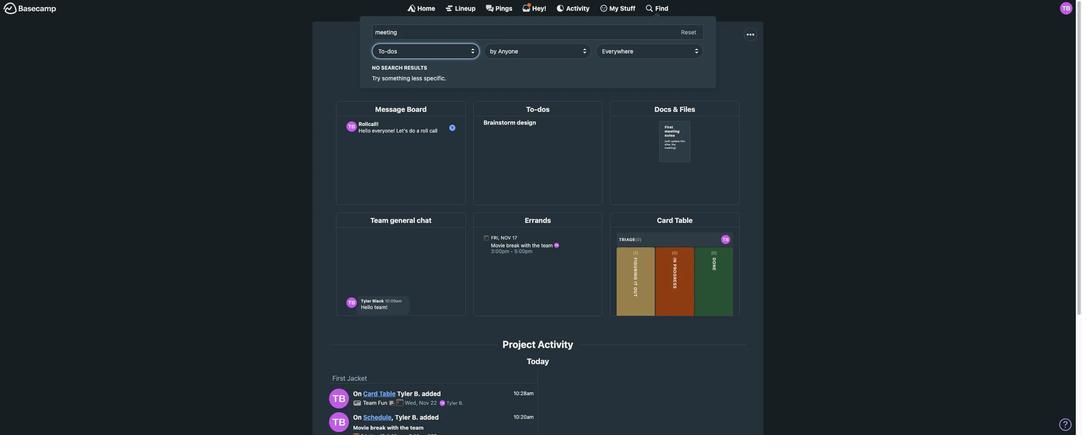Task type: vqa. For each thing, say whether or not it's contained in the screenshot.
the topmost Activity
yes



Task type: describe. For each thing, give the bounding box(es) containing it.
my stuff
[[610, 4, 636, 12]]

team
[[363, 400, 377, 407]]

try something less specific. alert
[[372, 64, 704, 82]]

tyler for ,       tyler b. added
[[395, 414, 411, 421]]

10:28am element
[[514, 391, 534, 397]]

lineup link
[[445, 4, 476, 12]]

tyler black image inside main element
[[1061, 2, 1073, 15]]

movie
[[353, 424, 369, 431]]

project activity
[[503, 339, 574, 350]]

22
[[431, 400, 437, 407]]

pings button
[[486, 4, 513, 12]]

1 horizontal spatial the
[[423, 57, 432, 64]]

10:20am
[[514, 414, 534, 420]]

1 colors! from the left
[[621, 57, 641, 64]]

jacket for first jacket
[[347, 375, 367, 382]]

something
[[382, 75, 411, 82]]

on for on card table tyler b. added
[[353, 390, 362, 398]]

table
[[379, 390, 396, 398]]

first for first jacket
[[333, 375, 346, 382]]

first jacket
[[333, 375, 367, 382]]

tyler for tyler b. added
[[397, 390, 413, 398]]

today
[[527, 357, 549, 366]]

on schedule ,       tyler b. added
[[353, 414, 439, 421]]

wed,
[[405, 400, 418, 407]]

specific.
[[424, 75, 447, 82]]

lot
[[649, 57, 661, 64]]

a
[[643, 57, 647, 64]]

company!
[[486, 57, 516, 64]]

jacket for first jacket let's create the first jacket of the company! i am thinking rabits and strips and colors! a lot of colors!
[[533, 38, 574, 54]]

find button
[[646, 4, 669, 12]]

activity link
[[557, 4, 590, 12]]

added for tyler b. added
[[422, 390, 441, 398]]

switch accounts image
[[3, 2, 56, 15]]

on for on schedule ,       tyler b. added
[[353, 414, 362, 421]]

2 colors! from the left
[[671, 57, 691, 64]]

first jacket let's create the first jacket of the company! i am thinking rabits and strips and colors! a lot of colors!
[[386, 38, 691, 64]]

my
[[610, 4, 619, 12]]

no
[[372, 64, 380, 71]]

on card table tyler b. added
[[353, 390, 441, 398]]

i
[[518, 57, 519, 64]]

added for ,       tyler b. added
[[420, 414, 439, 421]]

thinking
[[532, 57, 556, 64]]

first for first jacket let's create the first jacket of the company! i am thinking rabits and strips and colors! a lot of colors!
[[502, 38, 530, 54]]

people on this project element
[[555, 66, 579, 91]]

my stuff button
[[600, 4, 636, 12]]

10:20am element
[[514, 414, 534, 420]]

,
[[392, 414, 394, 421]]

2 horizontal spatial the
[[475, 57, 485, 64]]

home
[[418, 4, 435, 12]]

schedule link
[[363, 414, 392, 421]]



Task type: locate. For each thing, give the bounding box(es) containing it.
hey! button
[[523, 3, 547, 12]]

colors!
[[621, 57, 641, 64], [671, 57, 691, 64]]

am
[[521, 57, 530, 64]]

movie break with the team
[[353, 424, 424, 431]]

2 on from the top
[[353, 414, 362, 421]]

added down 22
[[420, 414, 439, 421]]

jacket
[[533, 38, 574, 54], [347, 375, 367, 382]]

0 horizontal spatial and
[[576, 57, 587, 64]]

first
[[434, 57, 446, 64]]

the left first
[[423, 57, 432, 64]]

2 of from the left
[[663, 57, 669, 64]]

b. up team
[[412, 414, 418, 421]]

added
[[422, 390, 441, 398], [420, 414, 439, 421]]

None reset field
[[677, 27, 701, 38]]

schedule
[[363, 414, 392, 421]]

find
[[656, 4, 669, 12]]

b. up wed, nov 22
[[414, 390, 421, 398]]

home link
[[408, 4, 435, 12]]

less
[[412, 75, 423, 82]]

tyler black image right 22
[[440, 401, 445, 406]]

10:28am
[[514, 391, 534, 397]]

tyler right 22
[[447, 401, 458, 406]]

tyler b.
[[445, 401, 464, 406]]

1 horizontal spatial and
[[608, 57, 619, 64]]

2 vertical spatial b.
[[412, 414, 418, 421]]

lineup
[[455, 4, 476, 12]]

activity inside main element
[[567, 4, 590, 12]]

1 vertical spatial on
[[353, 414, 362, 421]]

first
[[502, 38, 530, 54], [333, 375, 346, 382]]

strips
[[589, 57, 606, 64]]

jacket up card
[[347, 375, 367, 382]]

jacket
[[447, 57, 465, 64]]

tyler black image down the first jacket link
[[329, 389, 349, 409]]

with
[[387, 424, 399, 431]]

rabits
[[558, 57, 574, 64]]

tyler black image
[[1061, 2, 1073, 15], [329, 412, 349, 432]]

team
[[410, 424, 424, 431]]

first inside first jacket let's create the first jacket of the company! i am thinking rabits and strips and colors! a lot of colors!
[[502, 38, 530, 54]]

0 horizontal spatial of
[[467, 57, 473, 64]]

pings
[[496, 4, 513, 12]]

0 horizontal spatial the
[[400, 424, 409, 431]]

0 vertical spatial tyler black image
[[1061, 2, 1073, 15]]

2 and from the left
[[608, 57, 619, 64]]

wed, nov 22
[[405, 400, 439, 407]]

project
[[503, 339, 536, 350]]

0 horizontal spatial tyler black image
[[329, 389, 349, 409]]

1 horizontal spatial jacket
[[533, 38, 574, 54]]

team fun
[[363, 400, 389, 407]]

0 vertical spatial tyler
[[397, 390, 413, 398]]

1 vertical spatial b.
[[459, 401, 464, 406]]

activity
[[567, 4, 590, 12], [538, 339, 574, 350]]

1 and from the left
[[576, 57, 587, 64]]

1 vertical spatial first
[[333, 375, 346, 382]]

of right lot in the top right of the page
[[663, 57, 669, 64]]

main element
[[0, 0, 1076, 88]]

1 on from the top
[[353, 390, 362, 398]]

b.
[[414, 390, 421, 398], [459, 401, 464, 406], [412, 414, 418, 421]]

the left company!
[[475, 57, 485, 64]]

1 vertical spatial added
[[420, 414, 439, 421]]

1 of from the left
[[467, 57, 473, 64]]

1 vertical spatial jacket
[[347, 375, 367, 382]]

card table link
[[363, 390, 396, 398]]

0 horizontal spatial jacket
[[347, 375, 367, 382]]

b. right 22
[[459, 401, 464, 406]]

0 vertical spatial b.
[[414, 390, 421, 398]]

0 vertical spatial on
[[353, 390, 362, 398]]

let's
[[386, 57, 400, 64]]

b. for tyler b. added
[[414, 390, 421, 398]]

1 vertical spatial tyler black image
[[329, 412, 349, 432]]

jacket inside first jacket let's create the first jacket of the company! i am thinking rabits and strips and colors! a lot of colors!
[[533, 38, 574, 54]]

0 vertical spatial jacket
[[533, 38, 574, 54]]

movie break with the team link
[[353, 424, 424, 431]]

try
[[372, 75, 381, 82]]

card
[[363, 390, 378, 398]]

1 horizontal spatial first
[[502, 38, 530, 54]]

1 horizontal spatial colors!
[[671, 57, 691, 64]]

1 vertical spatial activity
[[538, 339, 574, 350]]

colors! left a on the right of page
[[621, 57, 641, 64]]

0 horizontal spatial first
[[333, 375, 346, 382]]

create
[[402, 57, 421, 64]]

and right strips
[[608, 57, 619, 64]]

stuff
[[620, 4, 636, 12]]

b. for ,       tyler b. added
[[412, 414, 418, 421]]

colors! right lot in the top right of the page
[[671, 57, 691, 64]]

1 horizontal spatial of
[[663, 57, 669, 64]]

1 horizontal spatial tyler black image
[[1061, 2, 1073, 15]]

nov
[[419, 400, 429, 407]]

none reset field inside main element
[[677, 27, 701, 38]]

hey!
[[533, 4, 547, 12]]

the
[[423, 57, 432, 64], [475, 57, 485, 64], [400, 424, 409, 431]]

tyler up wed,
[[397, 390, 413, 398]]

break
[[371, 424, 386, 431]]

tyler right ,
[[395, 414, 411, 421]]

no search results try something less specific.
[[372, 64, 447, 82]]

0 vertical spatial added
[[422, 390, 441, 398]]

1 horizontal spatial tyler black image
[[440, 401, 445, 406]]

tyler
[[397, 390, 413, 398], [447, 401, 458, 406], [395, 414, 411, 421]]

the right "with"
[[400, 424, 409, 431]]

0 vertical spatial activity
[[567, 4, 590, 12]]

0 horizontal spatial tyler black image
[[329, 412, 349, 432]]

jacket up thinking
[[533, 38, 574, 54]]

0 horizontal spatial colors!
[[621, 57, 641, 64]]

results
[[404, 64, 428, 71]]

of
[[467, 57, 473, 64], [663, 57, 669, 64]]

tyler black image
[[329, 389, 349, 409], [440, 401, 445, 406]]

on left card
[[353, 390, 362, 398]]

2 vertical spatial tyler
[[395, 414, 411, 421]]

of right jacket
[[467, 57, 473, 64]]

added up 22
[[422, 390, 441, 398]]

search
[[382, 64, 403, 71]]

0 vertical spatial first
[[502, 38, 530, 54]]

first jacket link
[[333, 375, 367, 382]]

fun
[[378, 400, 388, 407]]

and left strips
[[576, 57, 587, 64]]

Search for… search field
[[372, 24, 704, 40]]

activity left my
[[567, 4, 590, 12]]

1 vertical spatial tyler
[[447, 401, 458, 406]]

on up movie
[[353, 414, 362, 421]]

on
[[353, 390, 362, 398], [353, 414, 362, 421]]

and
[[576, 57, 587, 64], [608, 57, 619, 64]]

activity up today
[[538, 339, 574, 350]]



